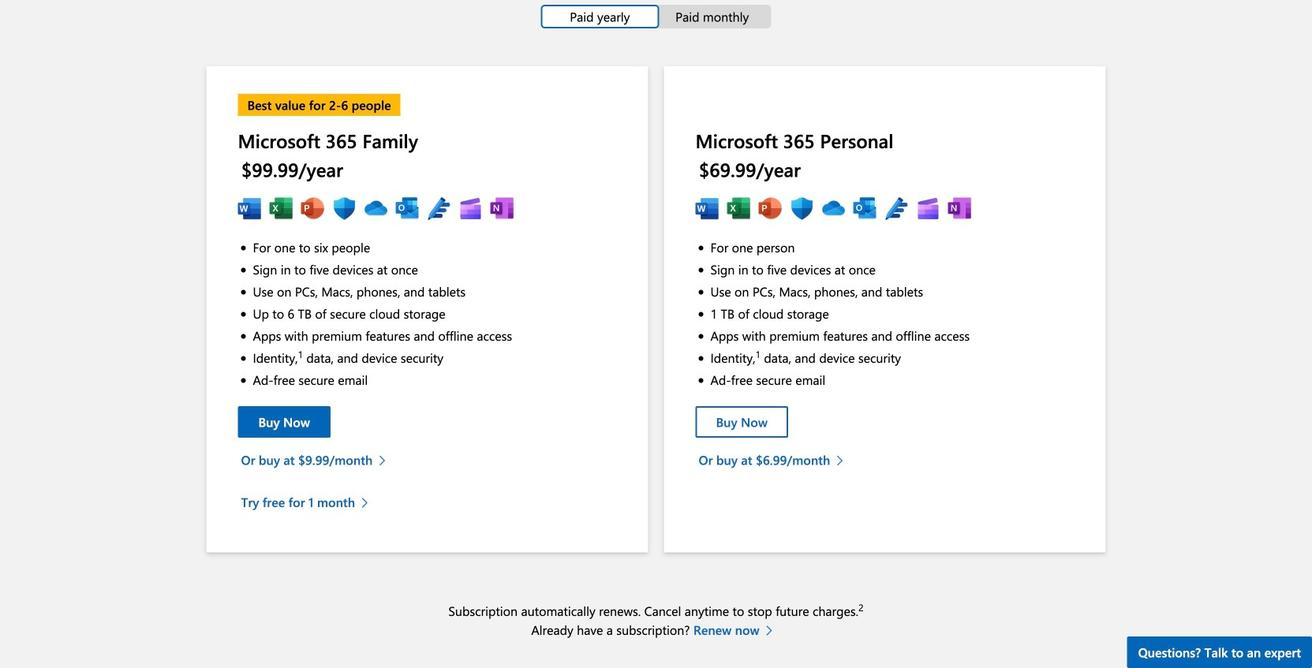 Task type: describe. For each thing, give the bounding box(es) containing it.
ms clipchamp image
[[917, 197, 940, 221]]

ms clipchamp image
[[459, 197, 483, 221]]

2 ms excel image from the left
[[727, 197, 751, 221]]

ms powerpoint image
[[759, 197, 783, 221]]

ms editor image
[[427, 197, 451, 221]]

ms powerpoint image
[[301, 197, 325, 221]]

1 ms word image from the left
[[238, 197, 262, 221]]

2 ms onenote image from the left
[[948, 197, 972, 221]]

1 ms onenote image from the left
[[491, 197, 514, 221]]

learn more about microsoft 365 home plans. tab list
[[19, 5, 1294, 28]]

ms editor image
[[885, 197, 909, 221]]

ms outlook image
[[854, 197, 877, 221]]

ms outlook image
[[396, 197, 419, 221]]



Task type: locate. For each thing, give the bounding box(es) containing it.
ms word image left ms powerpoint image
[[238, 197, 262, 221]]

ms word image left ms powerpoint icon
[[696, 197, 719, 221]]

ms onenote image right ms clipchamp icon
[[948, 197, 972, 221]]

ms onedrive image
[[822, 197, 846, 221]]

ms excel image
[[270, 197, 293, 221], [727, 197, 751, 221]]

0 horizontal spatial ms word image
[[238, 197, 262, 221]]

ms defender image
[[333, 197, 356, 221]]

ms onedrive image
[[364, 197, 388, 221]]

ms excel image left ms powerpoint icon
[[727, 197, 751, 221]]

ms onenote image right ms clipchamp image
[[491, 197, 514, 221]]

ms onenote image
[[491, 197, 514, 221], [948, 197, 972, 221]]

1 horizontal spatial ms onenote image
[[948, 197, 972, 221]]

1 horizontal spatial ms excel image
[[727, 197, 751, 221]]

0 horizontal spatial ms onenote image
[[491, 197, 514, 221]]

ms word image
[[238, 197, 262, 221], [696, 197, 719, 221]]

2 ms word image from the left
[[696, 197, 719, 221]]

ms defender image
[[790, 197, 814, 221]]

0 horizontal spatial ms excel image
[[270, 197, 293, 221]]

1 ms excel image from the left
[[270, 197, 293, 221]]

ms excel image left ms powerpoint image
[[270, 197, 293, 221]]

1 horizontal spatial ms word image
[[696, 197, 719, 221]]



Task type: vqa. For each thing, say whether or not it's contained in the screenshot.
About at the left top of the page
no



